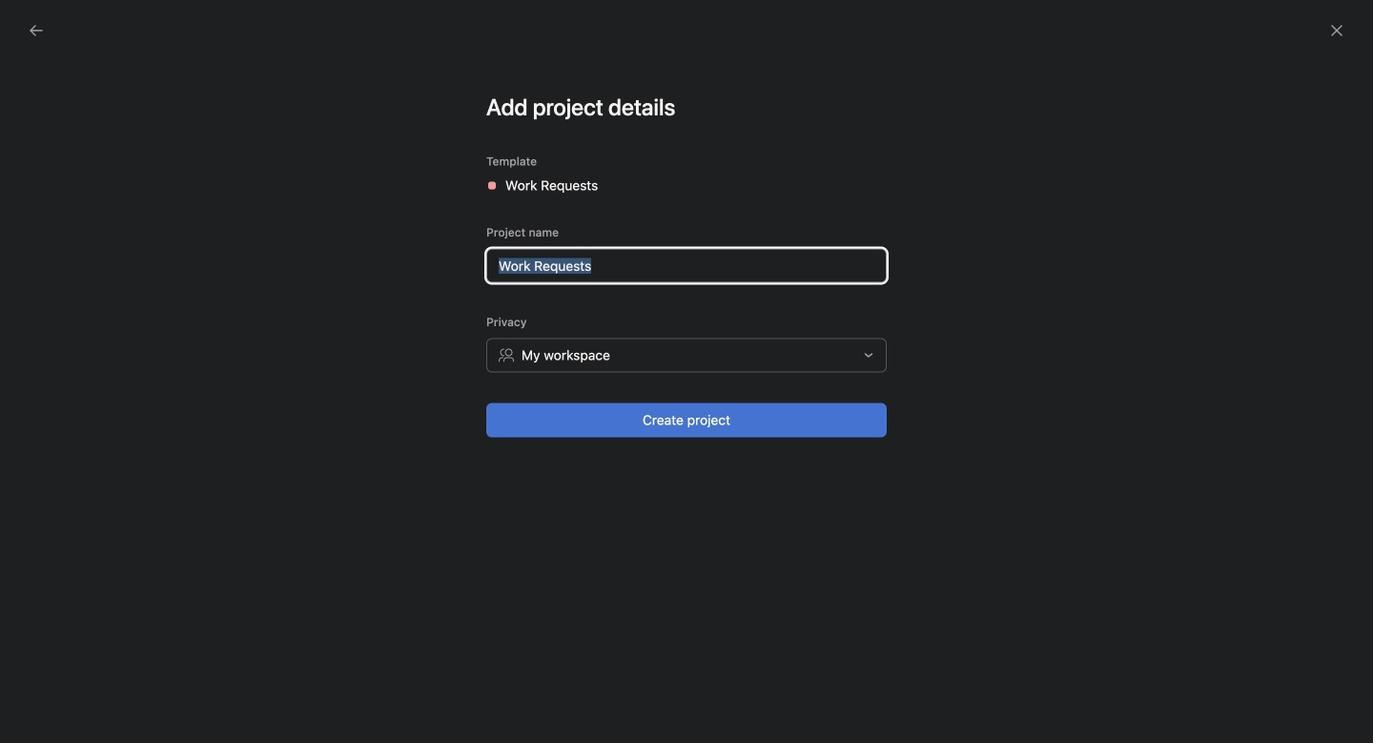 Task type: describe. For each thing, give the bounding box(es) containing it.
close image
[[1330, 23, 1345, 38]]

line_and_symbols image
[[852, 416, 875, 439]]



Task type: vqa. For each thing, say whether or not it's contained in the screenshot.
Add role to the left
no



Task type: locate. For each thing, give the bounding box(es) containing it.
Add subject text field
[[858, 329, 1335, 356]]

2 list item from the top
[[260, 434, 794, 469]]

go back image
[[29, 23, 44, 38]]

hide sidebar image
[[25, 15, 40, 31]]

1 list item from the top
[[260, 400, 794, 434]]

list item
[[260, 400, 794, 434], [260, 434, 794, 469]]

None text field
[[486, 248, 887, 283]]

dialog
[[858, 271, 1335, 743]]



